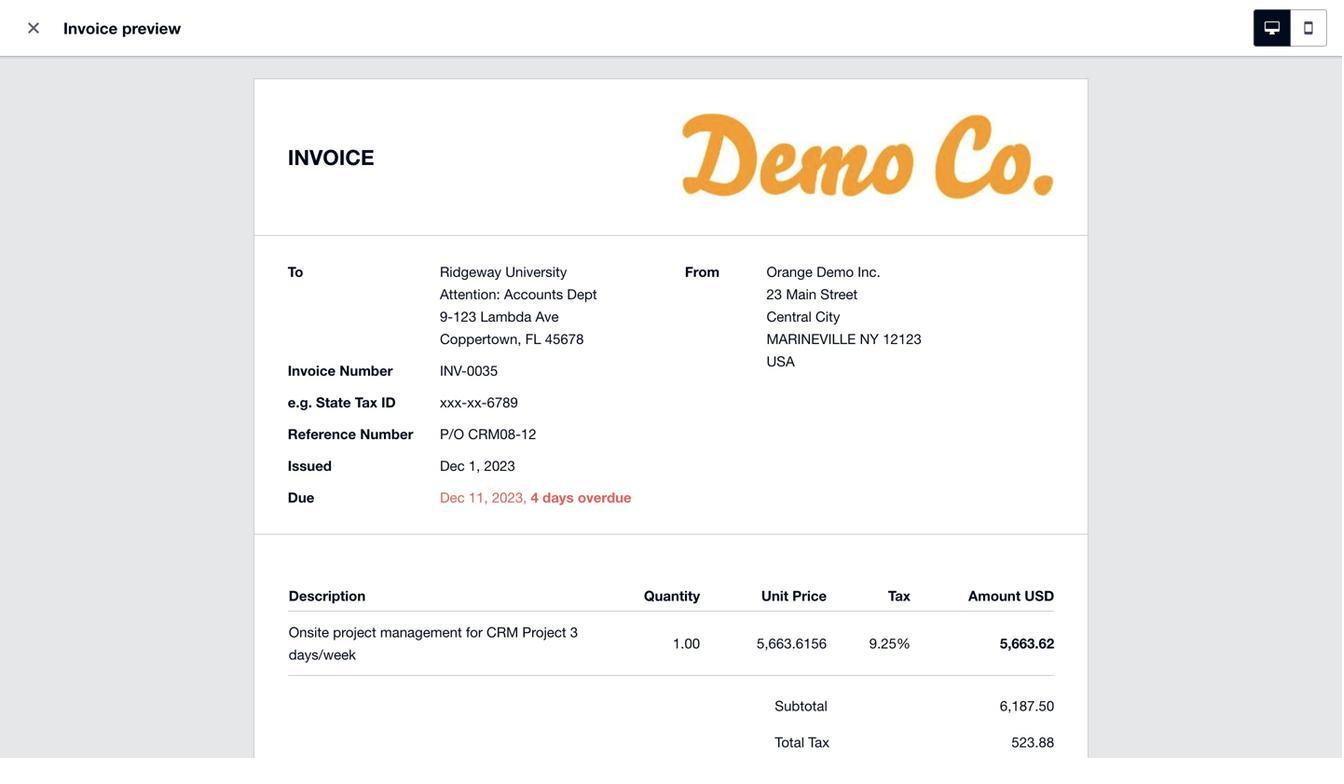 Task type: locate. For each thing, give the bounding box(es) containing it.
for left the now
[[1105, 107, 1122, 122]]

dec left 11,
[[288, 265, 313, 281]]

overview
[[48, 18, 96, 32]]

1 horizontal spatial add
[[248, 691, 271, 706]]

for inside cell
[[226, 426, 243, 443]]

tax for tax amount
[[1020, 381, 1039, 396]]

issue date
[[194, 232, 254, 247]]

1 horizontal spatial 2023
[[341, 265, 372, 281]]

sales left overview at top
[[15, 18, 45, 32]]

add inside add payment button
[[1198, 36, 1221, 51]]

1 vertical spatial add
[[34, 104, 60, 121]]

1 horizontal spatial dec
[[288, 265, 313, 281]]

0 horizontal spatial invoice
[[15, 36, 69, 55]]

2023 right 11,
[[341, 265, 372, 281]]

payment
[[1225, 36, 1275, 51], [134, 40, 181, 54]]

onsite
[[48, 426, 89, 443]]

2 vertical spatial add
[[248, 691, 271, 706]]

tax amount column header
[[879, 378, 1087, 400]]

days/week
[[342, 426, 409, 443]]

row containing onsite project management for crm project 3 days/week
[[48, 412, 1294, 488]]

1 vertical spatial tax
[[191, 457, 210, 471]]

1 column header from the left
[[48, 378, 464, 400]]

add inside add note button
[[248, 691, 271, 706]]

dec
[[194, 265, 219, 281], [288, 265, 313, 281]]

for
[[151, 104, 169, 121], [1105, 107, 1122, 122], [226, 426, 243, 443]]

0 horizontal spatial for
[[151, 104, 169, 121]]

add inside "add more details for polished, professional invoices." status
[[34, 104, 60, 121]]

payment inside button
[[1225, 36, 1275, 51]]

tax inside column header
[[1020, 381, 1039, 396]]

reference
[[498, 232, 558, 247]]

1 horizontal spatial cell
[[1087, 423, 1294, 446]]

amount
[[858, 612, 907, 628]]

0 vertical spatial tax
[[1020, 381, 1039, 396]]

for for onsite project management for crm project 3 days/week
[[226, 426, 243, 443]]

add for add note
[[248, 691, 271, 706]]

2023
[[239, 265, 270, 281], [341, 265, 372, 281]]

0 horizontal spatial cell
[[464, 423, 671, 446]]

523.88
[[1044, 426, 1087, 443]]

0 vertical spatial add
[[1198, 36, 1221, 51]]

add note
[[248, 691, 300, 706]]

1 horizontal spatial date
[[315, 232, 341, 247]]

1 horizontal spatial invoice
[[390, 232, 432, 247]]

2 horizontal spatial for
[[1105, 107, 1122, 122]]

tax left amount
[[1020, 381, 1039, 396]]

add
[[1198, 36, 1221, 51], [34, 104, 60, 121], [248, 691, 271, 706]]

due
[[288, 232, 312, 247]]

0 horizontal spatial payment
[[134, 40, 181, 54]]

2 horizontal spatial add
[[1198, 36, 1221, 51]]

payment for awaiting payment
[[134, 40, 181, 54]]

(9.25%)
[[263, 457, 305, 471]]

2 date from the left
[[315, 232, 341, 247]]

0 horizontal spatial add
[[34, 104, 60, 121]]

0 horizontal spatial 2023
[[239, 265, 270, 281]]

1 dec from the left
[[194, 265, 219, 281]]

invoice down sales overview link
[[15, 36, 69, 55]]

1 horizontal spatial for
[[226, 426, 243, 443]]

invoice
[[15, 36, 69, 55], [390, 232, 432, 247]]

for left crm
[[226, 426, 243, 443]]

skip for now
[[1077, 107, 1149, 122]]

donotpaythisisfake@fakedemoaccount.com
[[642, 265, 949, 281]]

1 vertical spatial sales
[[230, 457, 260, 471]]

project
[[282, 426, 326, 443]]

date
[[228, 232, 254, 247], [315, 232, 341, 247]]

management
[[140, 426, 222, 443]]

11,
[[317, 265, 337, 281]]

1 vertical spatial invoice
[[390, 232, 432, 247]]

1,
[[223, 265, 235, 281]]

sales
[[15, 18, 45, 32], [230, 457, 260, 471]]

12
[[579, 265, 595, 281]]

dec left 1, on the left top of page
[[194, 265, 219, 281]]

2 column header from the left
[[464, 378, 671, 400]]

now
[[1125, 107, 1149, 122]]

for right details
[[151, 104, 169, 121]]

row
[[48, 412, 1294, 488]]

onsite project management for crm project 3 days/week
[[48, 426, 409, 443]]

0 horizontal spatial sales
[[15, 18, 45, 32]]

1 horizontal spatial tax
[[1020, 381, 1039, 396]]

column header
[[48, 378, 464, 400], [464, 378, 671, 400], [1087, 378, 1294, 400]]

date right the "issue"
[[228, 232, 254, 247]]

2 2023 from the left
[[341, 265, 372, 281]]

3
[[330, 426, 338, 443]]

0 vertical spatial sales
[[15, 18, 45, 32]]

table
[[48, 355, 1294, 488]]

add note button
[[214, 684, 311, 713]]

1 cell from the left
[[464, 423, 671, 446]]

tax
[[1020, 381, 1039, 396], [191, 457, 210, 471]]

1 horizontal spatial payment
[[1225, 36, 1275, 51]]

0 horizontal spatial tax
[[191, 457, 210, 471]]

0 horizontal spatial dec
[[194, 265, 219, 281]]

sales right on
[[230, 457, 260, 471]]

0 horizontal spatial date
[[228, 232, 254, 247]]

2 dec from the left
[[288, 265, 313, 281]]

add for add payment
[[1198, 36, 1221, 51]]

dec 1, 2023
[[194, 265, 270, 281]]

tax left on
[[191, 457, 210, 471]]

1 2023 from the left
[[239, 265, 270, 281]]

date for 1,
[[228, 232, 254, 247]]

date right due
[[315, 232, 341, 247]]

payments
[[654, 232, 711, 247]]

3 column header from the left
[[1087, 378, 1294, 400]]

2 cell from the left
[[1087, 423, 1294, 446]]

dec for dec 11, 2023
[[288, 265, 313, 281]]

invoices.
[[324, 104, 382, 121]]

0 vertical spatial invoice
[[15, 36, 69, 55]]

cell
[[464, 423, 671, 446], [1087, 423, 1294, 446]]

1 date from the left
[[228, 232, 254, 247]]

2023 right 1, on the left top of page
[[239, 265, 270, 281]]

invoice up the inv-
[[390, 232, 432, 247]]

region cell
[[317, 457, 431, 471]]

add more details for polished, professional invoices.
[[34, 104, 382, 121]]

1 horizontal spatial sales
[[230, 457, 260, 471]]



Task type: describe. For each thing, give the bounding box(es) containing it.
tax for tax on sales (9.25%)
[[191, 457, 210, 471]]

payment for add payment
[[1225, 36, 1275, 51]]

sales inside row
[[230, 457, 260, 471]]

online payments
[[614, 232, 711, 247]]

tax amount row
[[48, 378, 1294, 411]]

online
[[614, 232, 651, 247]]

add more details for polished, professional invoices. status
[[19, 90, 1324, 139]]

region
[[317, 457, 355, 471]]

invoice number
[[390, 232, 480, 247]]

onsite project management for crm project 3 days/week cell
[[48, 423, 464, 446]]

sales inside sales overview link
[[15, 18, 45, 32]]

date for 11,
[[315, 232, 341, 247]]

add for add more details for polished, professional invoices.
[[34, 104, 60, 121]]

crm
[[246, 426, 278, 443]]

project
[[93, 426, 136, 443]]

skip
[[1077, 107, 1102, 122]]

professional
[[238, 104, 320, 121]]

table containing onsite project management for crm project 3 days/week
[[48, 355, 1294, 488]]

crm08-
[[527, 265, 579, 281]]

p/o crm08-12
[[498, 265, 595, 281]]

amount
[[1043, 381, 1087, 396]]

dec 11, 2023
[[288, 265, 372, 281]]

issue
[[194, 232, 225, 247]]

2023 for dec 11, 2023
[[341, 265, 372, 281]]

523.88 cell
[[879, 423, 1087, 446]]

p/o
[[498, 265, 523, 281]]

invoices link
[[111, 16, 200, 35]]

more
[[64, 104, 99, 121]]

invoice for invoice
[[15, 36, 69, 55]]

add payment button
[[1186, 29, 1287, 59]]

for inside button
[[1105, 107, 1122, 122]]

tax amount
[[1020, 381, 1087, 396]]

tax on sales (9.25%)
[[191, 457, 305, 471]]

dec for dec 1, 2023
[[194, 265, 219, 281]]

details
[[102, 104, 147, 121]]

subtotal
[[858, 521, 911, 537]]

skip for now button
[[1065, 100, 1161, 130]]

awaiting
[[84, 40, 130, 54]]

number
[[435, 232, 480, 247]]

due
[[911, 612, 935, 628]]

0035
[[417, 265, 448, 281]]

inv-0035
[[390, 265, 448, 281]]

sales overview link
[[7, 16, 103, 35]]

inv-
[[390, 265, 417, 281]]

for for add more details for polished, professional invoices.
[[151, 104, 169, 121]]

2023 for dec 1, 2023
[[239, 265, 270, 281]]

awaiting payment
[[84, 40, 181, 54]]

invoices
[[118, 18, 163, 32]]

add payment
[[1198, 36, 1275, 51]]

invoice for invoice number
[[390, 232, 432, 247]]

sales overview
[[15, 18, 96, 32]]

on
[[213, 457, 227, 471]]

amount due
[[858, 612, 935, 628]]

due date
[[288, 232, 341, 247]]

polished,
[[173, 104, 234, 121]]

note
[[274, 691, 300, 706]]



Task type: vqa. For each thing, say whether or not it's contained in the screenshot.
discuss * link
no



